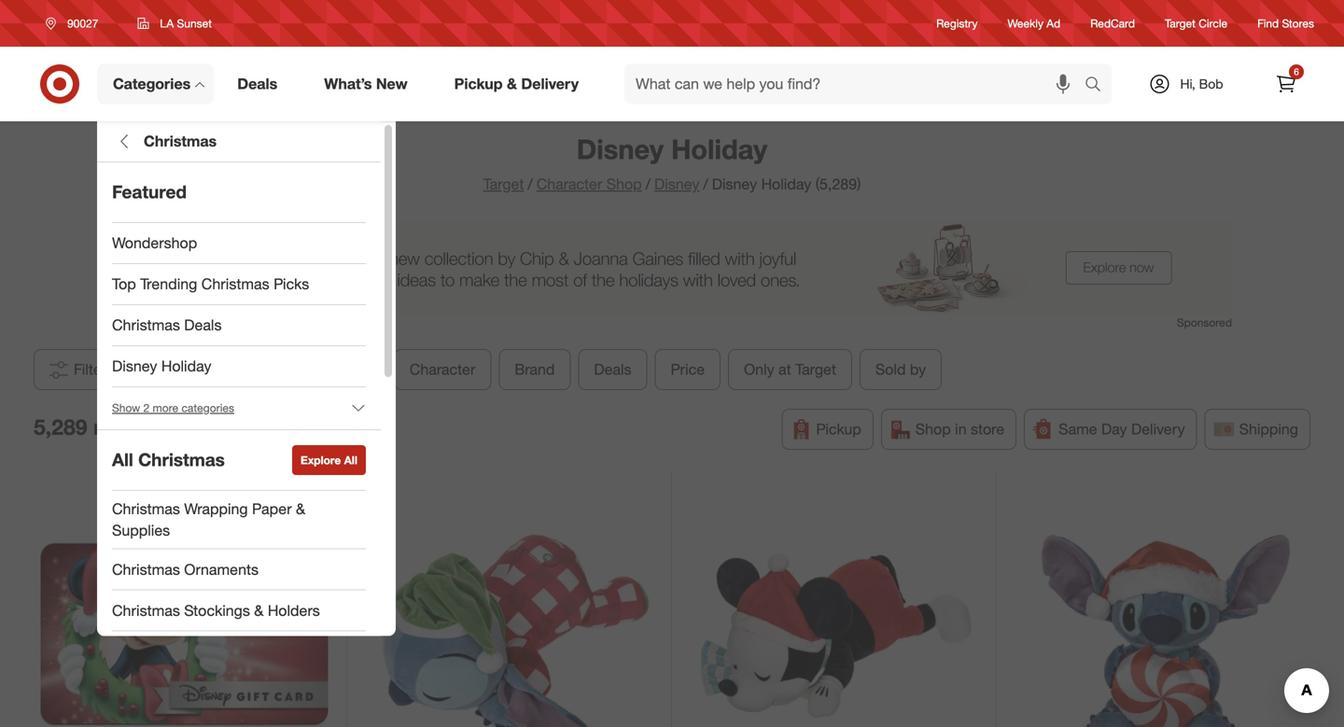 Task type: locate. For each thing, give the bounding box(es) containing it.
2 vertical spatial deals
[[594, 361, 632, 379]]

target left circle at the top right of the page
[[1166, 16, 1196, 30]]

target
[[1166, 16, 1196, 30], [483, 175, 524, 193], [796, 361, 837, 379]]

character right "target" link
[[537, 175, 603, 193]]

deals left price
[[594, 361, 632, 379]]

0 horizontal spatial all
[[112, 449, 133, 471]]

holiday up show 2 more categories
[[161, 357, 212, 376]]

0 horizontal spatial &
[[254, 602, 264, 620]]

retro reimagined mickey mouse kids' plush - disney image
[[691, 491, 978, 728], [691, 491, 978, 728]]

sold by
[[876, 361, 927, 379]]

delivery inside same day delivery button
[[1132, 420, 1186, 439]]

holiday for disney holiday
[[161, 357, 212, 376]]

sold
[[876, 361, 907, 379]]

all christmas
[[112, 449, 225, 471]]

la
[[160, 16, 174, 30]]

0 horizontal spatial shop
[[607, 175, 642, 193]]

target left character shop link
[[483, 175, 524, 193]]

delivery
[[522, 75, 579, 93], [1132, 420, 1186, 439]]

what's new link
[[308, 64, 431, 105]]

holiday up disney 'link'
[[672, 133, 768, 166]]

pickup & delivery link
[[439, 64, 602, 105]]

delivery inside pickup & delivery link
[[522, 75, 579, 93]]

christmas ornaments
[[112, 561, 259, 579]]

0 horizontal spatial /
[[528, 175, 533, 193]]

& inside christmas stockings & holders link
[[254, 602, 264, 620]]

deals link
[[222, 64, 301, 105]]

christmas for christmas wrapping paper & supplies
[[112, 500, 180, 518]]

christmas down wondershop link
[[202, 275, 270, 293]]

all down results
[[112, 449, 133, 471]]

holiday for disney holiday target / character shop / disney / disney holiday (5,289)
[[672, 133, 768, 166]]

1 horizontal spatial /
[[646, 175, 651, 193]]

0 vertical spatial shop
[[607, 175, 642, 193]]

target inside target circle link
[[1166, 16, 1196, 30]]

/ right "target" link
[[528, 175, 533, 193]]

0 vertical spatial deals
[[237, 75, 278, 93]]

disney holiday
[[112, 357, 212, 376]]

2 horizontal spatial deals
[[594, 361, 632, 379]]

show
[[112, 401, 140, 415]]

disney lilo & stitch christmas kids' cuddleez pillow image
[[366, 491, 653, 728], [366, 491, 653, 728]]

categories
[[113, 75, 191, 93]]

shop inside disney holiday target / character shop / disney / disney holiday (5,289)
[[607, 175, 642, 193]]

target link
[[483, 175, 524, 193]]

weekly ad link
[[1008, 15, 1061, 31]]

explore all
[[301, 453, 358, 467]]

holders
[[268, 602, 320, 620]]

/ left disney 'link'
[[646, 175, 651, 193]]

shop left disney 'link'
[[607, 175, 642, 193]]

1 vertical spatial delivery
[[1132, 420, 1186, 439]]

same day delivery button
[[1025, 409, 1198, 450]]

pickup for pickup & delivery
[[455, 75, 503, 93]]

6
[[1295, 66, 1300, 78]]

sponsored
[[1178, 316, 1233, 330]]

/
[[528, 175, 533, 193], [646, 175, 651, 193], [704, 175, 709, 193]]

explore
[[301, 453, 341, 467]]

0 horizontal spatial delivery
[[522, 75, 579, 93]]

1 / from the left
[[528, 175, 533, 193]]

deals inside button
[[594, 361, 632, 379]]

1 horizontal spatial target
[[796, 361, 837, 379]]

same day delivery
[[1059, 420, 1186, 439]]

what's new
[[324, 75, 408, 93]]

2 / from the left
[[646, 175, 651, 193]]

0 horizontal spatial target
[[483, 175, 524, 193]]

disney up show
[[112, 357, 157, 376]]

christmas inside christmas wrapping paper & supplies
[[112, 500, 180, 518]]

christmas down "supplies"
[[112, 561, 180, 579]]

character left brand
[[410, 361, 476, 379]]

1 horizontal spatial character
[[537, 175, 603, 193]]

christmas up "supplies"
[[112, 500, 180, 518]]

deals
[[237, 75, 278, 93], [184, 316, 222, 334], [594, 361, 632, 379]]

1 vertical spatial deals
[[184, 316, 222, 334]]

1 vertical spatial shop
[[916, 420, 951, 439]]

2 horizontal spatial &
[[507, 75, 517, 93]]

categories link
[[97, 64, 214, 105]]

search
[[1077, 77, 1122, 95]]

0 vertical spatial character
[[537, 175, 603, 193]]

target right the at
[[796, 361, 837, 379]]

all right explore
[[344, 453, 358, 467]]

2 vertical spatial holiday
[[161, 357, 212, 376]]

shipping button
[[1205, 409, 1311, 450]]

disney
[[577, 133, 664, 166], [655, 175, 700, 193], [712, 175, 758, 193], [112, 357, 157, 376]]

0 horizontal spatial character
[[410, 361, 476, 379]]

registry link
[[937, 15, 978, 31]]

disney holiday target / character shop / disney / disney holiday (5,289)
[[483, 133, 861, 193]]

shop
[[607, 175, 642, 193], [916, 420, 951, 439]]

christmas for christmas
[[144, 132, 217, 150]]

0 horizontal spatial pickup
[[455, 75, 503, 93]]

filter
[[74, 361, 107, 379]]

deals for deals link
[[237, 75, 278, 93]]

christmas
[[144, 132, 217, 150], [202, 275, 270, 293], [112, 316, 180, 334], [138, 449, 225, 471], [112, 500, 180, 518], [112, 561, 180, 579], [112, 602, 180, 620]]

christmas deals link
[[97, 305, 381, 347]]

2 horizontal spatial /
[[704, 175, 709, 193]]

all
[[112, 449, 133, 471], [344, 453, 358, 467]]

shop inside button
[[916, 420, 951, 439]]

What can we help you find? suggestions appear below search field
[[625, 64, 1090, 105]]

1 vertical spatial &
[[296, 500, 305, 518]]

1 horizontal spatial delivery
[[1132, 420, 1186, 439]]

&
[[507, 75, 517, 93], [296, 500, 305, 518], [254, 602, 264, 620]]

1 horizontal spatial shop
[[916, 420, 951, 439]]

target inside only at target button
[[796, 361, 837, 379]]

0 vertical spatial holiday
[[672, 133, 768, 166]]

christmas for christmas deals
[[112, 316, 180, 334]]

disney up 'advertisement' "region"
[[655, 175, 700, 193]]

1 vertical spatial pickup
[[817, 420, 862, 439]]

disney stitch holiday plush image
[[1016, 491, 1304, 728], [1016, 491, 1304, 728]]

(5,289)
[[816, 175, 861, 193]]

1 horizontal spatial deals
[[237, 75, 278, 93]]

brand button
[[499, 349, 571, 390]]

1 horizontal spatial pickup
[[817, 420, 862, 439]]

5,289
[[34, 414, 87, 440]]

target circle link
[[1166, 15, 1228, 31]]

christmas inside 'link'
[[202, 275, 270, 293]]

0 vertical spatial pickup
[[455, 75, 503, 93]]

wondershop link
[[97, 223, 381, 264]]

store
[[971, 420, 1005, 439]]

1 horizontal spatial &
[[296, 500, 305, 518]]

0 vertical spatial delivery
[[522, 75, 579, 93]]

0 vertical spatial &
[[507, 75, 517, 93]]

only at target button
[[729, 349, 853, 390]]

character button
[[394, 349, 492, 390]]

christmas up disney holiday
[[112, 316, 180, 334]]

featured
[[112, 181, 187, 203]]

6 link
[[1267, 64, 1308, 105]]

top
[[112, 275, 136, 293]]

delivery for same day delivery
[[1132, 420, 1186, 439]]

0 horizontal spatial deals
[[184, 316, 222, 334]]

2 vertical spatial target
[[796, 361, 837, 379]]

disney gift card (email delivery) image
[[41, 491, 328, 728]]

christmas wrapping paper & supplies link
[[97, 491, 381, 550]]

target for holiday
[[483, 175, 524, 193]]

only at target
[[745, 361, 837, 379]]

0 vertical spatial target
[[1166, 16, 1196, 30]]

christmas down christmas ornaments
[[112, 602, 180, 620]]

1 vertical spatial character
[[410, 361, 476, 379]]

deals left what's
[[237, 75, 278, 93]]

shop left in
[[916, 420, 951, 439]]

holiday left (5,289) on the top
[[762, 175, 812, 193]]

target inside disney holiday target / character shop / disney / disney holiday (5,289)
[[483, 175, 524, 193]]

christmas up featured
[[144, 132, 217, 150]]

character
[[537, 175, 603, 193], [410, 361, 476, 379]]

weekly ad
[[1008, 16, 1061, 30]]

christmas deals
[[112, 316, 222, 334]]

brand
[[515, 361, 555, 379]]

pickup
[[455, 75, 503, 93], [817, 420, 862, 439]]

same
[[1059, 420, 1098, 439]]

stores
[[1283, 16, 1315, 30]]

pickup down only at target button
[[817, 420, 862, 439]]

find
[[1258, 16, 1280, 30]]

christmas down show 2 more categories
[[138, 449, 225, 471]]

deals down top trending christmas picks
[[184, 316, 222, 334]]

pickup right new
[[455, 75, 503, 93]]

1 vertical spatial target
[[483, 175, 524, 193]]

2 horizontal spatial target
[[1166, 16, 1196, 30]]

sort button
[[128, 349, 215, 390]]

pickup inside button
[[817, 420, 862, 439]]

show 2 more categories
[[112, 401, 234, 415]]

pickup for pickup
[[817, 420, 862, 439]]

2 vertical spatial &
[[254, 602, 264, 620]]

/ right disney 'link'
[[704, 175, 709, 193]]



Task type: vqa. For each thing, say whether or not it's contained in the screenshot.
Fancy
no



Task type: describe. For each thing, give the bounding box(es) containing it.
ornaments
[[184, 561, 259, 579]]

find stores link
[[1258, 15, 1315, 31]]

christmas for christmas ornaments
[[112, 561, 180, 579]]

paper
[[252, 500, 292, 518]]

& inside pickup & delivery link
[[507, 75, 517, 93]]

target circle
[[1166, 16, 1228, 30]]

christmas wrapping paper & supplies
[[112, 500, 305, 540]]

in
[[956, 420, 967, 439]]

shop in store button
[[881, 409, 1017, 450]]

target for at
[[796, 361, 837, 379]]

la sunset
[[160, 16, 212, 30]]

90027 button
[[34, 7, 118, 40]]

1 vertical spatial holiday
[[762, 175, 812, 193]]

trending
[[140, 275, 197, 293]]

christmas for christmas stockings & holders
[[112, 602, 180, 620]]

pickup & delivery
[[455, 75, 579, 93]]

pickup button
[[782, 409, 874, 450]]

shipping
[[1240, 420, 1299, 439]]

la sunset button
[[125, 7, 224, 40]]

delivery for pickup & delivery
[[522, 75, 579, 93]]

day
[[1102, 420, 1128, 439]]

christmas ornaments link
[[97, 550, 381, 591]]

disney right disney 'link'
[[712, 175, 758, 193]]

1 horizontal spatial all
[[344, 453, 358, 467]]

stockings
[[184, 602, 250, 620]]

hi,
[[1181, 76, 1196, 92]]

by
[[911, 361, 927, 379]]

deals button
[[579, 349, 648, 390]]

picks
[[274, 275, 309, 293]]

christmas stockings & holders link
[[97, 591, 381, 632]]

christmas stockings & holders
[[112, 602, 320, 620]]

character inside disney holiday target / character shop / disney / disney holiday (5,289)
[[537, 175, 603, 193]]

results
[[93, 414, 163, 440]]

circle
[[1199, 16, 1228, 30]]

redcard link
[[1091, 15, 1136, 31]]

character shop link
[[537, 175, 642, 193]]

90027
[[67, 16, 98, 30]]

character inside button
[[410, 361, 476, 379]]

supplies
[[112, 522, 170, 540]]

explore all link
[[292, 446, 366, 475]]

disney link
[[655, 175, 700, 193]]

deals for deals button
[[594, 361, 632, 379]]

price
[[671, 361, 705, 379]]

wondershop
[[112, 234, 197, 252]]

top trending christmas picks link
[[97, 264, 381, 305]]

categories
[[182, 401, 234, 415]]

bob
[[1200, 76, 1224, 92]]

show 2 more categories button
[[97, 388, 381, 429]]

filter button
[[34, 349, 121, 390]]

disney up character shop link
[[577, 133, 664, 166]]

sold by button
[[860, 349, 943, 390]]

search button
[[1077, 64, 1122, 108]]

price button
[[655, 349, 721, 390]]

shop in store
[[916, 420, 1005, 439]]

sort
[[170, 361, 199, 379]]

only
[[745, 361, 775, 379]]

top trending christmas picks
[[112, 275, 309, 293]]

2
[[143, 401, 150, 415]]

what's
[[324, 75, 372, 93]]

3 / from the left
[[704, 175, 709, 193]]

new
[[376, 75, 408, 93]]

ad
[[1047, 16, 1061, 30]]

advertisement region
[[112, 221, 1233, 315]]

disney holiday link
[[97, 347, 381, 388]]

redcard
[[1091, 16, 1136, 30]]

& inside christmas wrapping paper & supplies
[[296, 500, 305, 518]]

more
[[153, 401, 179, 415]]

registry
[[937, 16, 978, 30]]

at
[[779, 361, 792, 379]]

5,289 results
[[34, 414, 163, 440]]

weekly
[[1008, 16, 1044, 30]]

find stores
[[1258, 16, 1315, 30]]



